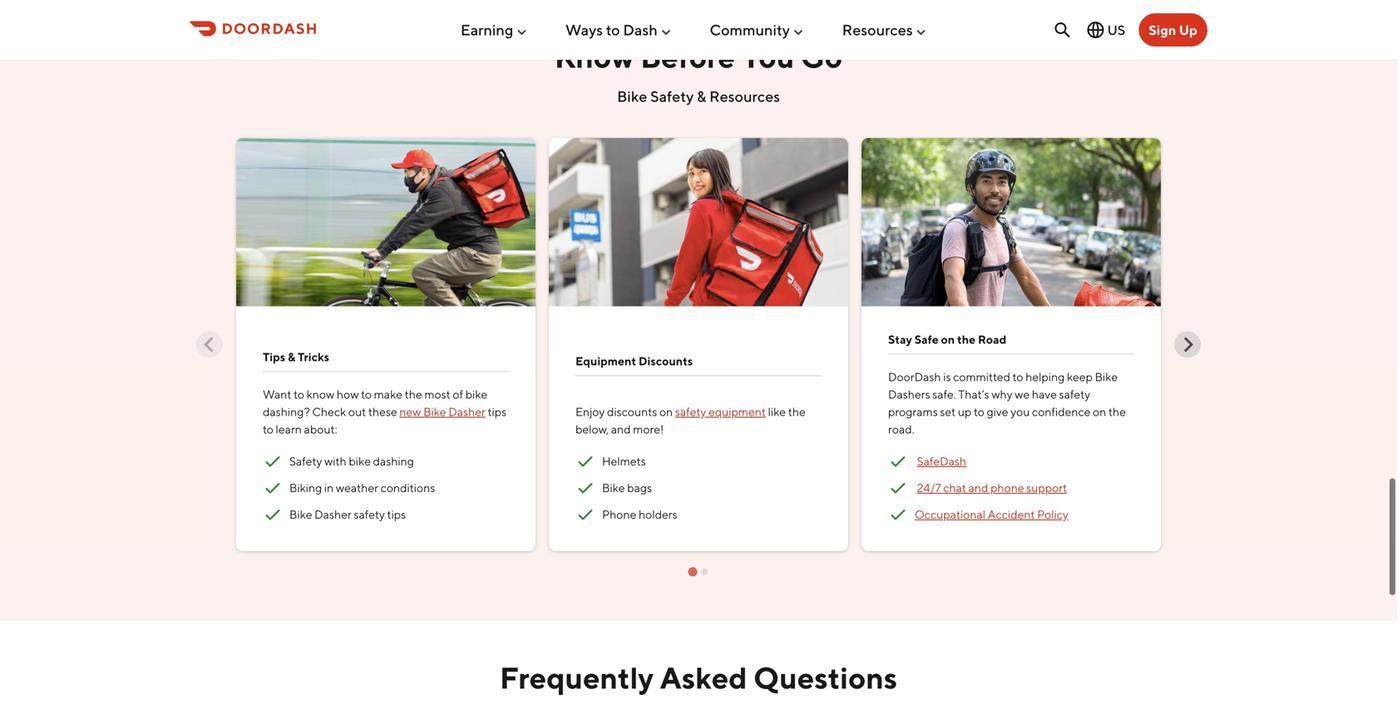 Task type: vqa. For each thing, say whether or not it's contained in the screenshot.
bottommost do
no



Task type: locate. For each thing, give the bounding box(es) containing it.
check mark image for biking in weather conditions
[[263, 478, 283, 498]]

holders
[[639, 508, 678, 521]]

and down the discounts
[[611, 422, 631, 436]]

24/7 chat and phone support link
[[917, 481, 1067, 495]]

give
[[987, 405, 1009, 419]]

0 horizontal spatial resources
[[710, 87, 780, 105]]

dasher down of
[[449, 405, 486, 419]]

safety
[[1060, 387, 1091, 401], [675, 405, 707, 419], [354, 508, 385, 521]]

ways to dash link
[[566, 14, 673, 45]]

to left dash at the left top of the page
[[606, 21, 620, 39]]

1 horizontal spatial safety
[[675, 405, 707, 419]]

on up more!
[[660, 405, 673, 419]]

helmets
[[602, 454, 646, 468]]

community link
[[710, 14, 805, 45]]

policy
[[1038, 508, 1069, 521]]

bike right of
[[466, 387, 488, 401]]

1 horizontal spatial tips
[[488, 405, 507, 419]]

1 horizontal spatial bike
[[466, 387, 488, 401]]

check mark image left phone
[[576, 505, 596, 525]]

check mark image
[[888, 452, 908, 471], [888, 478, 908, 498], [576, 505, 596, 525]]

safe.
[[933, 387, 957, 401]]

the up new
[[405, 387, 422, 401]]

0 vertical spatial safety
[[1060, 387, 1091, 401]]

1 horizontal spatial and
[[969, 481, 989, 495]]

know before you go
[[555, 39, 843, 74]]

check mark image left biking
[[263, 478, 283, 498]]

1 vertical spatial dasher
[[315, 508, 352, 521]]

doordash is committed to helping keep bike dashers safe. that's why we have safety programs set up to give you confidence on the road.
[[888, 370, 1126, 436]]

dashers
[[888, 387, 931, 401]]

support
[[1027, 481, 1067, 495]]

bike for bike bags
[[602, 481, 625, 495]]

community
[[710, 21, 790, 39]]

frequently asked questions
[[500, 660, 898, 696]]

the right like
[[788, 405, 806, 419]]

sign
[[1149, 22, 1177, 38]]

earning
[[461, 21, 514, 39]]

equipment
[[709, 405, 766, 419]]

equipment
[[576, 355, 636, 368]]

how
[[337, 387, 359, 401]]

biking
[[290, 481, 322, 495]]

below,
[[576, 422, 609, 436]]

check mark image left the bike dasher safety tips
[[263, 505, 283, 525]]

globe line image
[[1086, 20, 1106, 40]]

check mark image for safedash
[[888, 452, 908, 471]]

on for safety
[[660, 405, 673, 419]]

0 vertical spatial resources
[[842, 21, 913, 39]]

bike bags
[[602, 481, 654, 495]]

bike right with
[[349, 454, 371, 468]]

the
[[958, 333, 976, 347], [405, 387, 422, 401], [788, 405, 806, 419], [1109, 405, 1126, 419]]

check
[[312, 405, 346, 419]]

the right confidence
[[1109, 405, 1126, 419]]

safety inside doordash is committed to helping keep bike dashers safe. that's why we have safety programs set up to give you confidence on the road.
[[1060, 387, 1091, 401]]

occupational accident policy link
[[915, 508, 1069, 521]]

bike
[[617, 87, 648, 105], [1095, 370, 1118, 384], [423, 405, 446, 419], [602, 481, 625, 495], [290, 508, 312, 521]]

0 horizontal spatial safety
[[354, 508, 385, 521]]

know before you go region
[[196, 132, 1398, 578]]

bike
[[466, 387, 488, 401], [349, 454, 371, 468]]

ways
[[566, 21, 603, 39]]

check mark image for safety with bike dashing
[[263, 452, 283, 471]]

safety up biking
[[290, 454, 322, 468]]

twocolumnfeature japan9 dx image
[[549, 138, 849, 307]]

dasher
[[449, 405, 486, 419], [315, 508, 352, 521]]

know
[[555, 39, 635, 74]]

0 horizontal spatial &
[[288, 350, 295, 364]]

safety down before
[[651, 87, 694, 105]]

bike down know
[[617, 87, 648, 105]]

dasher down in
[[315, 508, 352, 521]]

& right "tips"
[[288, 350, 295, 364]]

0 vertical spatial bike
[[466, 387, 488, 401]]

you
[[1011, 405, 1030, 419]]

resources down the you
[[710, 87, 780, 105]]

keep
[[1067, 370, 1093, 384]]

0 vertical spatial check mark image
[[888, 452, 908, 471]]

weather
[[336, 481, 378, 495]]

0 vertical spatial &
[[697, 87, 707, 105]]

tricks
[[298, 350, 329, 364]]

have
[[1032, 387, 1057, 401]]

bike right keep
[[1095, 370, 1118, 384]]

1 vertical spatial &
[[288, 350, 295, 364]]

& down know before you go at the top
[[697, 87, 707, 105]]

frequently
[[500, 660, 654, 696]]

0 horizontal spatial and
[[611, 422, 631, 436]]

1 vertical spatial safety
[[290, 454, 322, 468]]

discounts
[[639, 355, 693, 368]]

0 vertical spatial tips
[[488, 405, 507, 419]]

check mark image down road.
[[888, 452, 908, 471]]

tips
[[488, 405, 507, 419], [387, 508, 406, 521]]

to left know
[[294, 387, 304, 401]]

on right safe
[[941, 333, 955, 347]]

check mark image down learn
[[263, 452, 283, 471]]

bike down biking
[[290, 508, 312, 521]]

safety equipment link
[[675, 405, 766, 419]]

stay safe on the road
[[888, 333, 1007, 347]]

1 horizontal spatial resources
[[842, 21, 913, 39]]

set
[[940, 405, 956, 419]]

on
[[941, 333, 955, 347], [660, 405, 673, 419], [1093, 405, 1107, 419]]

safedash link
[[917, 454, 967, 468]]

check mark image down below,
[[576, 452, 596, 471]]

programs
[[888, 405, 938, 419]]

like the below, and more!
[[576, 405, 806, 436]]

2 horizontal spatial safety
[[1060, 387, 1091, 401]]

us
[[1108, 22, 1126, 38]]

safety down biking in weather conditions
[[354, 508, 385, 521]]

0 horizontal spatial safety
[[290, 454, 322, 468]]

out
[[348, 405, 366, 419]]

&
[[697, 87, 707, 105], [288, 350, 295, 364]]

check mark image left '24/7'
[[888, 478, 908, 498]]

questions
[[754, 660, 898, 696]]

to up we
[[1013, 370, 1024, 384]]

1 vertical spatial bike
[[349, 454, 371, 468]]

safety down keep
[[1060, 387, 1091, 401]]

1 vertical spatial safety
[[675, 405, 707, 419]]

0 horizontal spatial tips
[[387, 508, 406, 521]]

earning link
[[461, 14, 528, 45]]

previous slide image
[[202, 337, 218, 353]]

check mark image for 24/7 chat and phone support
[[888, 478, 908, 498]]

occupational accident policy
[[915, 508, 1069, 521]]

next slide image
[[1180, 337, 1196, 353]]

1 vertical spatial check mark image
[[888, 478, 908, 498]]

tips down conditions
[[387, 508, 406, 521]]

bike left bags at left
[[602, 481, 625, 495]]

check mark image left bike bags
[[576, 478, 596, 498]]

0 vertical spatial and
[[611, 422, 631, 436]]

bags
[[627, 481, 652, 495]]

to right the up
[[974, 405, 985, 419]]

bike down the most
[[423, 405, 446, 419]]

0 horizontal spatial bike
[[349, 454, 371, 468]]

tips right 'new bike dasher'
[[488, 405, 507, 419]]

phone
[[991, 481, 1025, 495]]

and right chat
[[969, 481, 989, 495]]

on right confidence
[[1093, 405, 1107, 419]]

1 horizontal spatial on
[[941, 333, 955, 347]]

phone holders
[[602, 508, 678, 521]]

new bike dasher
[[400, 405, 486, 419]]

resources up go
[[842, 21, 913, 39]]

safety left equipment
[[675, 405, 707, 419]]

to left learn
[[263, 422, 274, 436]]

the inside doordash is committed to helping keep bike dashers safe. that's why we have safety programs set up to give you confidence on the road.
[[1109, 405, 1126, 419]]

new bike dasher link
[[400, 405, 486, 419]]

safety
[[651, 87, 694, 105], [290, 454, 322, 468]]

2 horizontal spatial on
[[1093, 405, 1107, 419]]

0 horizontal spatial on
[[660, 405, 673, 419]]

check mark image
[[263, 452, 283, 471], [576, 452, 596, 471], [263, 478, 283, 498], [576, 478, 596, 498], [263, 505, 283, 525], [888, 505, 908, 525]]

0 vertical spatial safety
[[651, 87, 694, 105]]

1 vertical spatial tips
[[387, 508, 406, 521]]

24/7
[[917, 481, 941, 495]]

tips to learn about:
[[263, 405, 507, 436]]

1 horizontal spatial dasher
[[449, 405, 486, 419]]

1 horizontal spatial &
[[697, 87, 707, 105]]



Task type: describe. For each thing, give the bounding box(es) containing it.
doordash
[[888, 370, 941, 384]]

helping
[[1026, 370, 1065, 384]]

most
[[425, 387, 451, 401]]

to right how
[[361, 387, 372, 401]]

resources inside resources link
[[842, 21, 913, 39]]

tips & tricks
[[263, 350, 329, 364]]

go
[[801, 39, 843, 74]]

tips inside tips to learn about:
[[488, 405, 507, 419]]

sign up
[[1149, 22, 1198, 38]]

1 horizontal spatial safety
[[651, 87, 694, 105]]

is
[[944, 370, 951, 384]]

discounts
[[607, 405, 657, 419]]

enjoy
[[576, 405, 605, 419]]

bike dasher safety tips
[[290, 508, 406, 521]]

bike inside 'want to know how to make the most of bike dashing? check out these'
[[466, 387, 488, 401]]

accident
[[988, 508, 1035, 521]]

occupational
[[915, 508, 986, 521]]

chat
[[944, 481, 967, 495]]

dashing?
[[263, 405, 310, 419]]

1 vertical spatial resources
[[710, 87, 780, 105]]

the inside "like the below, and more!"
[[788, 405, 806, 419]]

committed
[[953, 370, 1011, 384]]

safety with bike dashing
[[290, 454, 414, 468]]

bike safety & resources
[[617, 87, 780, 105]]

why
[[992, 387, 1013, 401]]

know
[[307, 387, 335, 401]]

confidence
[[1032, 405, 1091, 419]]

check mark image for bike bags
[[576, 478, 596, 498]]

resources link
[[842, 14, 928, 45]]

safe
[[915, 333, 939, 347]]

road.
[[888, 422, 915, 436]]

safedash
[[917, 454, 967, 468]]

the left road
[[958, 333, 976, 347]]

with
[[324, 454, 347, 468]]

dashing
[[373, 454, 414, 468]]

biking in weather conditions
[[290, 481, 435, 495]]

want to know how to make the most of bike dashing? check out these
[[263, 387, 488, 419]]

safety inside know before you go region
[[290, 454, 322, 468]]

new
[[400, 405, 421, 419]]

you
[[741, 39, 795, 74]]

in
[[324, 481, 334, 495]]

on inside doordash is committed to helping keep bike dashers safe. that's why we have safety programs set up to give you confidence on the road.
[[1093, 405, 1107, 419]]

make
[[374, 387, 403, 401]]

dx spotlight hiro1 image
[[862, 138, 1161, 307]]

1 vertical spatial and
[[969, 481, 989, 495]]

the inside 'want to know how to make the most of bike dashing? check out these'
[[405, 387, 422, 401]]

up
[[1179, 22, 1198, 38]]

ways to dash
[[566, 21, 658, 39]]

that's
[[959, 387, 990, 401]]

2 vertical spatial safety
[[354, 508, 385, 521]]

we
[[1015, 387, 1030, 401]]

more!
[[633, 422, 664, 436]]

0 horizontal spatial dasher
[[315, 508, 352, 521]]

about:
[[304, 422, 337, 436]]

twocolumnfeature japan2 dx image
[[236, 138, 536, 307]]

and inside "like the below, and more!"
[[611, 422, 631, 436]]

to inside tips to learn about:
[[263, 422, 274, 436]]

like
[[768, 405, 786, 419]]

select a slide to show tab list
[[230, 564, 1168, 578]]

dash
[[623, 21, 658, 39]]

check mark image for bike dasher safety tips
[[263, 505, 283, 525]]

conditions
[[381, 481, 435, 495]]

0 vertical spatial dasher
[[449, 405, 486, 419]]

equipment discounts
[[576, 355, 693, 368]]

asked
[[660, 660, 748, 696]]

of
[[453, 387, 463, 401]]

bike inside doordash is committed to helping keep bike dashers safe. that's why we have safety programs set up to give you confidence on the road.
[[1095, 370, 1118, 384]]

24/7 chat and phone support
[[917, 481, 1067, 495]]

sign up button
[[1139, 13, 1208, 47]]

bike for bike dasher safety tips
[[290, 508, 312, 521]]

bike for bike safety & resources
[[617, 87, 648, 105]]

up
[[958, 405, 972, 419]]

check mark image left occupational
[[888, 505, 908, 525]]

2 vertical spatial check mark image
[[576, 505, 596, 525]]

phone
[[602, 508, 637, 521]]

tips
[[263, 350, 285, 364]]

& inside know before you go region
[[288, 350, 295, 364]]

before
[[641, 39, 735, 74]]

stay
[[888, 333, 912, 347]]

these
[[368, 405, 397, 419]]

learn
[[276, 422, 302, 436]]

check mark image for helmets
[[576, 452, 596, 471]]

road
[[978, 333, 1007, 347]]

on for the
[[941, 333, 955, 347]]

enjoy discounts on safety equipment
[[576, 405, 766, 419]]

want
[[263, 387, 292, 401]]



